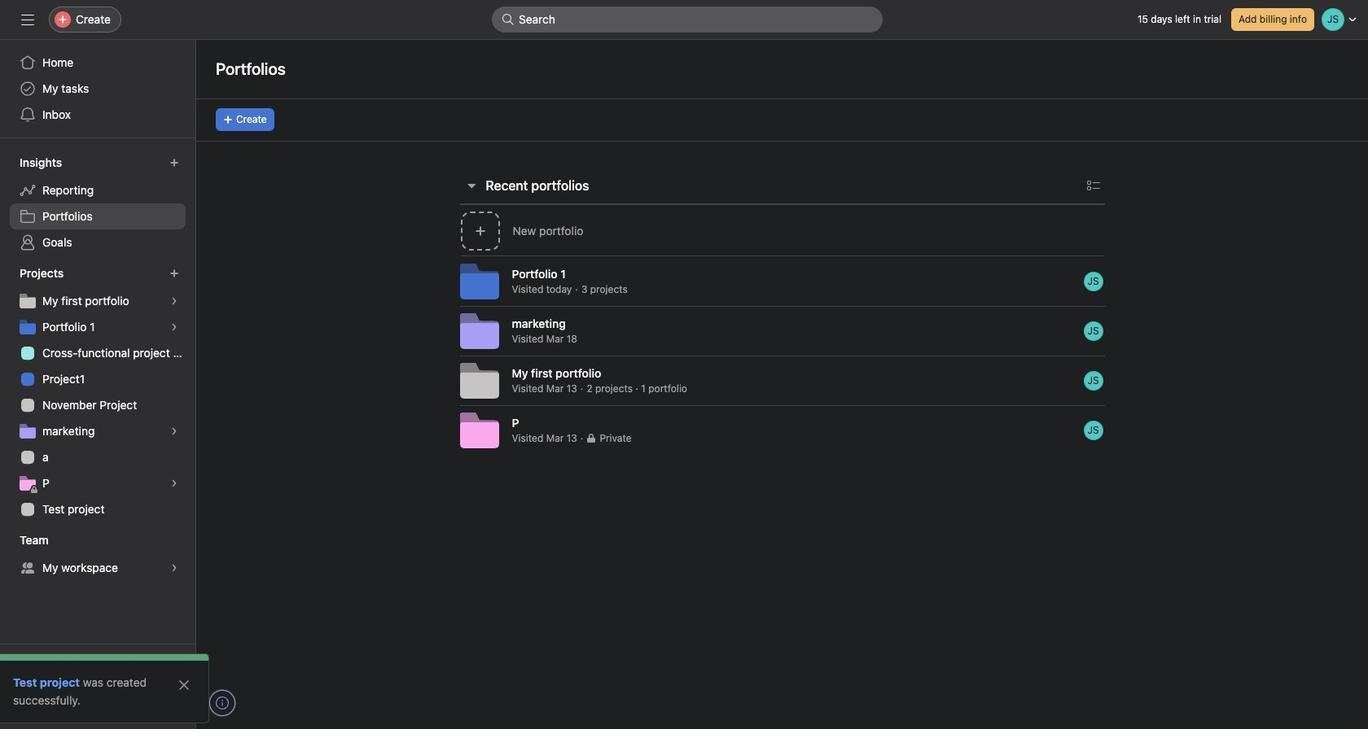 Task type: vqa. For each thing, say whether or not it's contained in the screenshot.
the top Add
no



Task type: locate. For each thing, give the bounding box(es) containing it.
see details, marketing image
[[169, 427, 179, 436]]

close image
[[178, 679, 191, 692]]

3 list item from the top
[[421, 356, 1144, 406]]

list item
[[421, 257, 1144, 306], [421, 306, 1144, 356], [421, 356, 1144, 406], [421, 406, 1144, 455]]

see details, portfolio 1 image
[[169, 322, 179, 332]]

teams element
[[0, 526, 195, 585]]

view as tiles image
[[1087, 179, 1100, 192]]

4 list item from the top
[[421, 406, 1144, 455]]

prominent image
[[502, 13, 515, 26]]

2 list item from the top
[[421, 306, 1144, 356]]

list box
[[492, 7, 883, 33]]

insights element
[[0, 148, 195, 259]]



Task type: describe. For each thing, give the bounding box(es) containing it.
hide sidebar image
[[21, 13, 34, 26]]

see details, my workspace image
[[169, 564, 179, 573]]

collapse list for this section: recent portfolios image
[[465, 179, 478, 192]]

projects element
[[0, 259, 195, 526]]

see details, my first portfolio image
[[169, 296, 179, 306]]

new project or portfolio image
[[169, 269, 179, 279]]

new insights image
[[169, 158, 179, 168]]

global element
[[0, 40, 195, 138]]

1 list item from the top
[[421, 257, 1144, 306]]

see details, p image
[[169, 479, 179, 489]]



